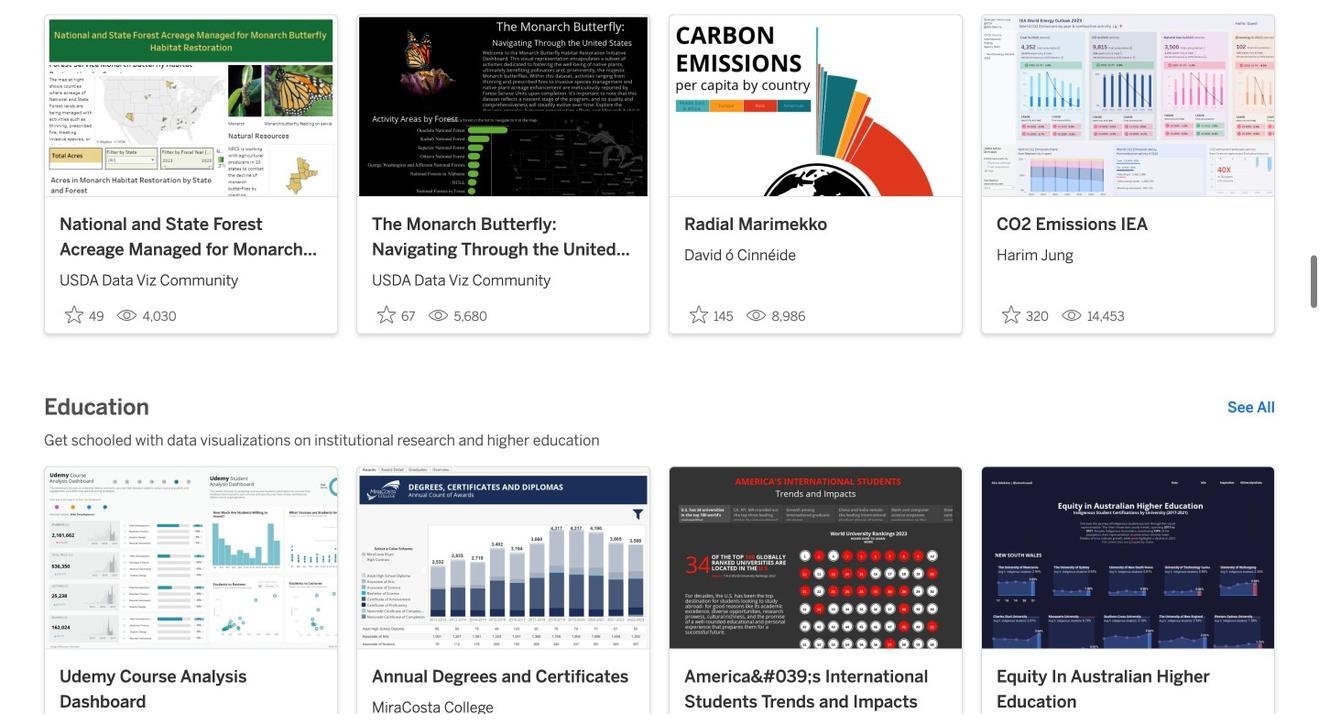 Task type: describe. For each thing, give the bounding box(es) containing it.
3 add favorite image from the left
[[1003, 305, 1021, 324]]

2 add favorite image from the left
[[690, 305, 709, 324]]

get schooled with data visualizations on institutional research and higher education element
[[44, 430, 1276, 452]]

3 add favorite button from the left
[[685, 300, 739, 330]]

1 add favorite button from the left
[[60, 300, 110, 330]]



Task type: vqa. For each thing, say whether or not it's contained in the screenshot.
Darragh Murray
no



Task type: locate. For each thing, give the bounding box(es) containing it.
4 add favorite button from the left
[[997, 300, 1055, 330]]

1 horizontal spatial add favorite image
[[690, 305, 709, 324]]

2 add favorite button from the left
[[372, 300, 421, 330]]

add favorite image
[[65, 305, 83, 324], [690, 305, 709, 324], [1003, 305, 1021, 324]]

education heading
[[44, 393, 149, 422]]

add favorite image
[[378, 305, 396, 324]]

1 add favorite image from the left
[[65, 305, 83, 324]]

workbook thumbnail image
[[45, 15, 337, 196], [357, 15, 650, 196], [670, 15, 962, 196], [983, 15, 1275, 196], [45, 467, 337, 648], [357, 467, 650, 648], [670, 467, 962, 648], [983, 467, 1275, 648]]

2 horizontal spatial add favorite image
[[1003, 305, 1021, 324]]

Add Favorite button
[[60, 300, 110, 330], [372, 300, 421, 330], [685, 300, 739, 330], [997, 300, 1055, 330]]

0 horizontal spatial add favorite image
[[65, 305, 83, 324]]

see all education element
[[1228, 397, 1276, 419]]



